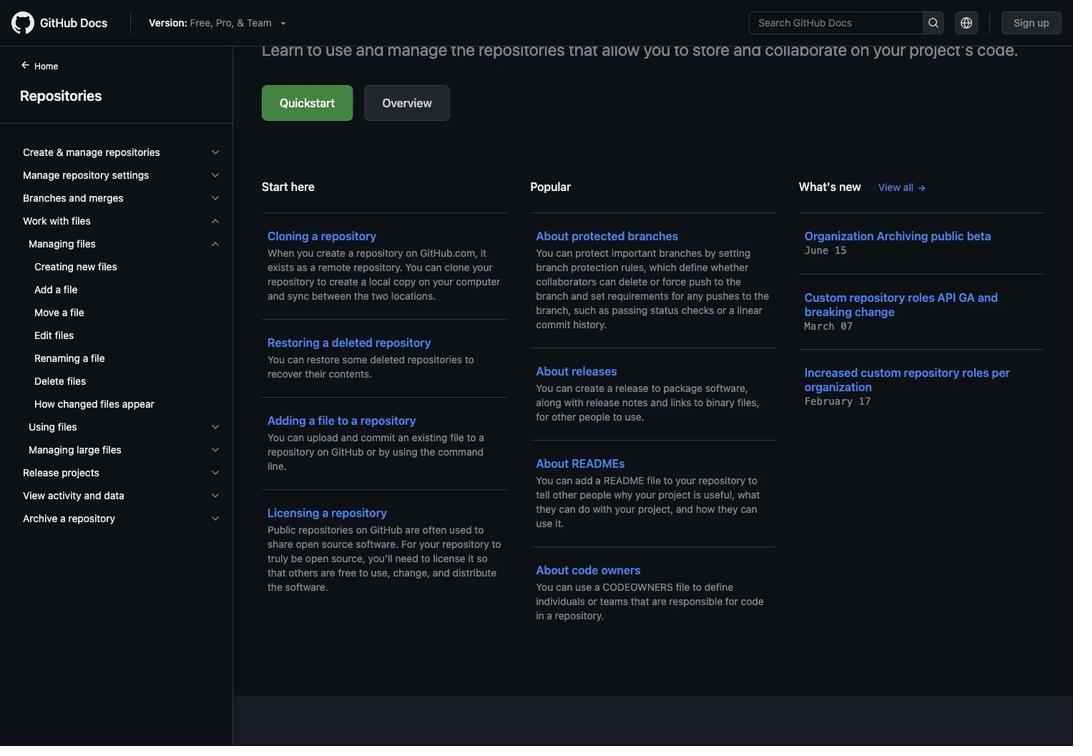 Task type: vqa. For each thing, say whether or not it's contained in the screenshot.
sc 9kayk9 0 icon in Managing files dropdown button
yes



Task type: locate. For each thing, give the bounding box(es) containing it.
0 horizontal spatial that
[[268, 567, 286, 579]]

files up managing large files
[[58, 421, 77, 433]]

1 vertical spatial with
[[564, 397, 583, 408]]

june 15 element
[[805, 245, 847, 256]]

you
[[644, 39, 670, 59], [297, 247, 314, 259]]

repository down view activity and data
[[68, 513, 115, 524]]

use inside about code owners you can use a codeowners file to define individuals or teams that are responsible for code in a repository.
[[575, 581, 592, 593]]

you inside adding a file to a repository you can upload and commit an existing file to a repository on github or by using the command line.
[[268, 432, 285, 444]]

repositories up source
[[299, 524, 353, 536]]

0 vertical spatial with
[[50, 215, 69, 227]]

on down search github docs search box
[[851, 39, 869, 59]]

github inside adding a file to a repository you can upload and commit an existing file to a repository on github or by using the command line.
[[331, 446, 364, 458]]

repositories down locations.
[[408, 354, 462, 366]]

define
[[679, 261, 708, 273], [704, 581, 733, 593]]

2 managing files element from the top
[[11, 255, 232, 416]]

0 vertical spatial that
[[569, 39, 598, 59]]

1 horizontal spatial github
[[331, 446, 364, 458]]

create & manage repositories
[[23, 146, 160, 158]]

1 horizontal spatial as
[[599, 304, 609, 316]]

sc 9kayk9 0 image inside branches and merges dropdown button
[[210, 192, 221, 204]]

about for about code owners
[[536, 563, 569, 577]]

add
[[575, 475, 593, 486]]

1 horizontal spatial with
[[564, 397, 583, 408]]

other
[[552, 411, 576, 423], [553, 489, 577, 501]]

or inside adding a file to a repository you can upload and commit an existing file to a repository on github or by using the command line.
[[366, 446, 376, 458]]

files up the changed
[[67, 375, 86, 387]]

docs
[[80, 16, 107, 30]]

for right "responsible" on the right bottom of the page
[[725, 596, 738, 607]]

0 vertical spatial as
[[297, 261, 307, 273]]

that down 'truly'
[[268, 567, 286, 579]]

1 vertical spatial open
[[305, 553, 329, 564]]

you inside about releases you can create a release to package software, along with release notes and links to binary files, for other people to use.
[[536, 382, 553, 394]]

file down creating new files
[[64, 284, 78, 295]]

repository up change
[[849, 290, 905, 304]]

repository up the line.
[[268, 446, 314, 458]]

1 about from the top
[[536, 229, 569, 243]]

using files
[[29, 421, 77, 433]]

work with files element containing work with files
[[11, 210, 232, 461]]

0 horizontal spatial you
[[297, 247, 314, 259]]

use inside repositories documentation learn to use and manage the repositories that allow you to store and collaborate on your project's code.
[[326, 39, 352, 59]]

sc 9kayk9 0 image
[[210, 147, 221, 158], [210, 170, 221, 181], [210, 421, 221, 433], [210, 444, 221, 456], [210, 490, 221, 501], [210, 513, 221, 524]]

the left two
[[354, 290, 369, 302]]

1 vertical spatial github
[[331, 446, 364, 458]]

activity
[[48, 490, 81, 501]]

contents.
[[329, 368, 372, 380]]

be
[[291, 553, 303, 564]]

release up notes
[[615, 382, 649, 394]]

and right store
[[733, 39, 761, 59]]

new for creating
[[76, 261, 95, 273]]

0 vertical spatial you
[[644, 39, 670, 59]]

2 vertical spatial that
[[631, 596, 649, 607]]

on inside repositories documentation learn to use and manage the repositories that allow you to store and collaborate on your project's code.
[[851, 39, 869, 59]]

2 vertical spatial with
[[593, 503, 612, 515]]

4 sc 9kayk9 0 image from the top
[[210, 467, 221, 479]]

0 horizontal spatial new
[[76, 261, 95, 273]]

1 vertical spatial view
[[23, 490, 45, 501]]

0 vertical spatial branch
[[536, 261, 568, 273]]

0 vertical spatial commit
[[536, 319, 570, 330]]

to inside about code owners you can use a codeowners file to define individuals or teams that are responsible for code in a repository.
[[692, 581, 702, 593]]

0 horizontal spatial commit
[[361, 432, 395, 444]]

the
[[451, 39, 475, 59], [726, 276, 741, 288], [354, 290, 369, 302], [754, 290, 769, 302], [420, 446, 435, 458], [268, 581, 282, 593]]

about inside about code owners you can use a codeowners file to define individuals or teams that are responsible for code in a repository.
[[536, 563, 569, 577]]

3 sc 9kayk9 0 image from the top
[[210, 238, 221, 250]]

1 vertical spatial you
[[297, 247, 314, 259]]

february
[[805, 396, 853, 407]]

that inside the licensing a repository public repositories on github are often used to share open source software. for your repository to truly be open source, you'll need to license it so that others are free to use, change, and distribute the software.
[[268, 567, 286, 579]]

sync
[[287, 290, 309, 302]]

github left 'docs'
[[40, 16, 77, 30]]

1 horizontal spatial view
[[878, 181, 901, 193]]

so
[[477, 553, 488, 564]]

the inside adding a file to a repository you can upload and commit an existing file to a repository on github or by using the command line.
[[420, 446, 435, 458]]

1 horizontal spatial &
[[237, 17, 244, 29]]

passing
[[612, 304, 648, 316]]

0 vertical spatial &
[[237, 17, 244, 29]]

you inside 'cloning a repository when you create a repository on github.com, it exists as a remote repository. you can clone your repository to create a local copy on your computer and sync between the two locations.'
[[405, 261, 422, 273]]

as right "exists"
[[297, 261, 307, 273]]

the inside the licensing a repository public repositories on github are often used to share open source software. for your repository to truly be open source, you'll need to license it so that others are free to use, change, and distribute the software.
[[268, 581, 282, 593]]

0 vertical spatial managing
[[29, 238, 74, 250]]

1 horizontal spatial roles
[[962, 366, 989, 379]]

move
[[34, 307, 59, 318]]

3 about from the top
[[536, 457, 569, 470]]

1 horizontal spatial new
[[839, 180, 861, 193]]

the down 'truly'
[[268, 581, 282, 593]]

you up tell
[[536, 475, 553, 486]]

on down the "upload"
[[317, 446, 329, 458]]

do
[[578, 503, 590, 515]]

sign up
[[1014, 17, 1049, 29]]

is
[[694, 489, 701, 501]]

commit left "an"
[[361, 432, 395, 444]]

public
[[931, 229, 964, 243]]

managing files element
[[11, 232, 232, 416], [11, 255, 232, 416]]

work with files element
[[11, 210, 232, 461], [11, 232, 232, 461]]

sc 9kayk9 0 image inside managing large files dropdown button
[[210, 444, 221, 456]]

0 vertical spatial it
[[481, 247, 486, 259]]

free
[[338, 567, 356, 579]]

roles left "api"
[[908, 290, 935, 304]]

a inside "link"
[[83, 352, 88, 364]]

sc 9kayk9 0 image inside view activity and data dropdown button
[[210, 490, 221, 501]]

and inside 'cloning a repository when you create a repository on github.com, it exists as a remote repository. you can clone your repository to create a local copy on your computer and sync between the two locations.'
[[268, 290, 285, 302]]

it up the computer
[[481, 247, 486, 259]]

in
[[536, 610, 544, 622]]

by left using
[[379, 446, 390, 458]]

file inside "link"
[[91, 352, 105, 364]]

1 horizontal spatial that
[[569, 39, 598, 59]]

and down manage repository settings at the top of the page
[[69, 192, 86, 204]]

managing for managing files
[[29, 238, 74, 250]]

17
[[859, 396, 871, 407]]

february 17 element
[[805, 396, 871, 407]]

repositories up learn
[[262, 6, 391, 33]]

0 vertical spatial manage
[[388, 39, 447, 59]]

that inside repositories documentation learn to use and manage the repositories that allow you to store and collaborate on your project's code.
[[569, 39, 598, 59]]

0 horizontal spatial use
[[326, 39, 352, 59]]

commit down branch,
[[536, 319, 570, 330]]

1 vertical spatial other
[[553, 489, 577, 501]]

0 vertical spatial for
[[671, 290, 684, 302]]

1 vertical spatial new
[[76, 261, 95, 273]]

1 horizontal spatial use
[[536, 518, 553, 529]]

for down along on the bottom
[[536, 411, 549, 423]]

code right "responsible" on the right bottom of the page
[[741, 596, 764, 607]]

file down edit files link
[[91, 352, 105, 364]]

1 horizontal spatial software.
[[356, 538, 399, 550]]

1 horizontal spatial you
[[644, 39, 670, 59]]

1 vertical spatial &
[[56, 146, 63, 158]]

1 vertical spatial release
[[586, 397, 620, 408]]

move a file link
[[17, 301, 227, 324]]

about inside about readmes you can add a readme file to your repository to tell other people why your project is useful, what they can do with your project, and how they can use it.
[[536, 457, 569, 470]]

2 managing from the top
[[29, 444, 74, 456]]

view for view all
[[878, 181, 901, 193]]

repositories for repositories documentation learn to use and manage the repositories that allow you to store and collaborate on your project's code.
[[262, 6, 391, 33]]

1 sc 9kayk9 0 image from the top
[[210, 192, 221, 204]]

sc 9kayk9 0 image inside "work with files" dropdown button
[[210, 215, 221, 227]]

about for about readmes
[[536, 457, 569, 470]]

are inside about code owners you can use a codeowners file to define individuals or teams that are responsible for code in a repository.
[[652, 596, 666, 607]]

you up recover
[[268, 354, 285, 366]]

repositories for repositories
[[20, 87, 102, 103]]

1 horizontal spatial commit
[[536, 319, 570, 330]]

up
[[1037, 17, 1049, 29]]

the down documentation
[[451, 39, 475, 59]]

&
[[237, 17, 244, 29], [56, 146, 63, 158]]

repositories down documentation
[[479, 39, 565, 59]]

it.
[[555, 518, 564, 529]]

repositories down home link
[[20, 87, 102, 103]]

use up individuals
[[575, 581, 592, 593]]

sc 9kayk9 0 image for and
[[210, 490, 221, 501]]

0 vertical spatial repository.
[[354, 261, 403, 273]]

people
[[579, 411, 610, 423], [580, 489, 611, 501]]

1 vertical spatial people
[[580, 489, 611, 501]]

status
[[650, 304, 679, 316]]

1 vertical spatial roles
[[962, 366, 989, 379]]

they down useful,
[[718, 503, 738, 515]]

data
[[104, 490, 124, 501]]

you down the adding at the left of the page
[[268, 432, 285, 444]]

about left 'protected'
[[536, 229, 569, 243]]

with inside "work with files" dropdown button
[[50, 215, 69, 227]]

managing files element containing managing files
[[11, 232, 232, 416]]

1 vertical spatial managing
[[29, 444, 74, 456]]

0 horizontal spatial github
[[40, 16, 77, 30]]

1 horizontal spatial repository.
[[555, 610, 604, 622]]

changed
[[58, 398, 98, 410]]

deleted right some
[[370, 354, 405, 366]]

managing large files
[[29, 444, 121, 456]]

with right do
[[593, 503, 612, 515]]

0 vertical spatial view
[[878, 181, 901, 193]]

0 horizontal spatial view
[[23, 490, 45, 501]]

can up individuals
[[556, 581, 573, 593]]

0 vertical spatial roles
[[908, 290, 935, 304]]

1 vertical spatial code
[[741, 596, 764, 607]]

about protected branches you can protect important branches by setting branch protection rules, which define whether collaborators can delete or force push to the branch and set requirements for any pushes to the branch, such as passing status checks or a linear commit history.
[[536, 229, 769, 330]]

sc 9kayk9 0 image inside release projects dropdown button
[[210, 467, 221, 479]]

you
[[536, 247, 553, 259], [405, 261, 422, 273], [268, 354, 285, 366], [536, 382, 553, 394], [268, 432, 285, 444], [536, 475, 553, 486], [536, 581, 553, 593]]

0 vertical spatial other
[[552, 411, 576, 423]]

and inside about readmes you can add a readme file to your repository to tell other people why your project is useful, what they can do with your project, and how they can use it.
[[676, 503, 693, 515]]

about inside about releases you can create a release to package software, along with release notes and links to binary files, for other people to use.
[[536, 364, 569, 378]]

files down "branches and merges"
[[72, 215, 91, 227]]

github docs link
[[11, 11, 119, 34]]

archiving
[[877, 229, 928, 243]]

as
[[297, 261, 307, 273], [599, 304, 609, 316]]

manage
[[23, 169, 60, 181]]

branches and merges
[[23, 192, 123, 204]]

1 horizontal spatial for
[[671, 290, 684, 302]]

None search field
[[749, 11, 944, 34]]

1 vertical spatial deleted
[[370, 354, 405, 366]]

0 horizontal spatial repository.
[[354, 261, 403, 273]]

they down tell
[[536, 503, 556, 515]]

sc 9kayk9 0 image for settings
[[210, 170, 221, 181]]

file up project
[[647, 475, 661, 486]]

0 horizontal spatial they
[[536, 503, 556, 515]]

and left the data
[[84, 490, 101, 501]]

you up copy
[[405, 261, 422, 273]]

branches up which on the right top of the page
[[659, 247, 702, 259]]

other right tell
[[553, 489, 577, 501]]

repositories up settings
[[106, 146, 160, 158]]

code
[[572, 563, 598, 577], [741, 596, 764, 607]]

with inside about readmes you can add a readme file to your repository to tell other people why your project is useful, what they can do with your project, and how they can use it.
[[593, 503, 612, 515]]

2 horizontal spatial use
[[575, 581, 592, 593]]

copy
[[393, 276, 416, 288]]

and down license
[[433, 567, 450, 579]]

2 horizontal spatial for
[[725, 596, 738, 607]]

0 horizontal spatial by
[[379, 446, 390, 458]]

by up whether
[[705, 247, 716, 259]]

your down clone
[[433, 276, 453, 288]]

2 sc 9kayk9 0 image from the top
[[210, 215, 221, 227]]

people inside about releases you can create a release to package software, along with release notes and links to binary files, for other people to use.
[[579, 411, 610, 423]]

it left so
[[468, 553, 474, 564]]

for
[[671, 290, 684, 302], [536, 411, 549, 423], [725, 596, 738, 607]]

github down the "upload"
[[331, 446, 364, 458]]

1 horizontal spatial it
[[481, 247, 486, 259]]

search image
[[928, 17, 939, 29]]

releases
[[572, 364, 617, 378]]

add a file
[[34, 284, 78, 295]]

about up individuals
[[536, 563, 569, 577]]

0 vertical spatial people
[[579, 411, 610, 423]]

file up command
[[450, 432, 464, 444]]

and down project
[[676, 503, 693, 515]]

api
[[937, 290, 956, 304]]

repositories inside repositories link
[[20, 87, 102, 103]]

binary
[[706, 397, 735, 408]]

0 horizontal spatial roles
[[908, 290, 935, 304]]

repository up useful,
[[699, 475, 745, 486]]

repositories inside repositories documentation learn to use and manage the repositories that allow you to store and collaborate on your project's code.
[[479, 39, 565, 59]]

1 horizontal spatial by
[[705, 247, 716, 259]]

new
[[839, 180, 861, 193], [76, 261, 95, 273]]

the inside 'cloning a repository when you create a repository on github.com, it exists as a remote repository. you can clone your repository to create a local copy on your computer and sync between the two locations.'
[[354, 290, 369, 302]]

1 sc 9kayk9 0 image from the top
[[210, 147, 221, 158]]

0 horizontal spatial for
[[536, 411, 549, 423]]

it
[[481, 247, 486, 259], [468, 553, 474, 564]]

sc 9kayk9 0 image inside managing files dropdown button
[[210, 238, 221, 250]]

you inside about readmes you can add a readme file to your repository to tell other people why your project is useful, what they can do with your project, and how they can use it.
[[536, 475, 553, 486]]

and right ga
[[978, 290, 998, 304]]

create down releases
[[575, 382, 604, 394]]

0 vertical spatial software.
[[356, 538, 399, 550]]

along
[[536, 397, 561, 408]]

1 horizontal spatial code
[[741, 596, 764, 607]]

2 horizontal spatial github
[[370, 524, 402, 536]]

0 horizontal spatial it
[[468, 553, 474, 564]]

about readmes you can add a readme file to your repository to tell other people why your project is useful, what they can do with your project, and how they can use it.
[[536, 457, 760, 529]]

repository
[[62, 169, 109, 181], [321, 229, 377, 243], [356, 247, 403, 259], [268, 276, 314, 288], [849, 290, 905, 304], [375, 336, 431, 349], [904, 366, 959, 379], [360, 414, 416, 427], [268, 446, 314, 458], [699, 475, 745, 486], [331, 506, 387, 520], [68, 513, 115, 524], [442, 538, 489, 550]]

change
[[855, 305, 895, 318]]

0 horizontal spatial with
[[50, 215, 69, 227]]

1 vertical spatial create
[[329, 276, 358, 288]]

1 vertical spatial branches
[[659, 247, 702, 259]]

here
[[291, 180, 315, 193]]

1 horizontal spatial manage
[[388, 39, 447, 59]]

repositories link
[[17, 84, 215, 106]]

define up "responsible" on the right bottom of the page
[[704, 581, 733, 593]]

distribute
[[453, 567, 497, 579]]

linear
[[737, 304, 762, 316]]

1 vertical spatial manage
[[66, 146, 103, 158]]

2 vertical spatial for
[[725, 596, 738, 607]]

people up do
[[580, 489, 611, 501]]

start here
[[262, 180, 315, 193]]

branches up important
[[628, 229, 678, 243]]

about for about releases
[[536, 364, 569, 378]]

history.
[[573, 319, 607, 330]]

2 horizontal spatial are
[[652, 596, 666, 607]]

1 vertical spatial repositories
[[20, 87, 102, 103]]

sc 9kayk9 0 image for work with files
[[210, 215, 221, 227]]

3 sc 9kayk9 0 image from the top
[[210, 421, 221, 433]]

the down whether
[[726, 276, 741, 288]]

repository. inside about code owners you can use a codeowners file to define individuals or teams that are responsible for code in a repository.
[[555, 610, 604, 622]]

adding
[[268, 414, 306, 427]]

1 vertical spatial commit
[[361, 432, 395, 444]]

1 branch from the top
[[536, 261, 568, 273]]

2 vertical spatial use
[[575, 581, 592, 593]]

use,
[[371, 567, 390, 579]]

the inside repositories documentation learn to use and manage the repositories that allow you to store and collaborate on your project's code.
[[451, 39, 475, 59]]

create
[[316, 247, 346, 259], [329, 276, 358, 288], [575, 382, 604, 394]]

your
[[873, 39, 906, 59], [472, 261, 493, 273], [433, 276, 453, 288], [676, 475, 696, 486], [635, 489, 656, 501], [615, 503, 635, 515], [419, 538, 440, 550]]

learn
[[262, 39, 303, 59]]

the up linear
[[754, 290, 769, 302]]

sc 9kayk9 0 image inside create & manage repositories dropdown button
[[210, 147, 221, 158]]

sc 9kayk9 0 image inside manage repository settings dropdown button
[[210, 170, 221, 181]]

ga
[[959, 290, 975, 304]]

breaking
[[805, 305, 852, 318]]

1 managing from the top
[[29, 238, 74, 250]]

a inside about readmes you can add a readme file to your repository to tell other people why your project is useful, what they can do with your project, and how they can use it.
[[595, 475, 601, 486]]

2 vertical spatial create
[[575, 382, 604, 394]]

0 horizontal spatial software.
[[285, 581, 328, 593]]

view
[[878, 181, 901, 193], [23, 490, 45, 501]]

and up such
[[571, 290, 588, 302]]

work with files element containing managing files
[[11, 232, 232, 461]]

0 horizontal spatial manage
[[66, 146, 103, 158]]

you inside about protected branches you can protect important branches by setting branch protection rules, which define whether collaborators can delete or force push to the branch and set requirements for any pushes to the branch, such as passing status checks or a linear commit history.
[[536, 247, 553, 259]]

or down pushes
[[717, 304, 726, 316]]

2 vertical spatial github
[[370, 524, 402, 536]]

repository.
[[354, 261, 403, 273], [555, 610, 604, 622]]

1 horizontal spatial repositories
[[262, 6, 391, 33]]

sc 9kayk9 0 image for release projects
[[210, 467, 221, 479]]

6 sc 9kayk9 0 image from the top
[[210, 513, 221, 524]]

1 vertical spatial are
[[321, 567, 335, 579]]

files
[[72, 215, 91, 227], [77, 238, 96, 250], [98, 261, 117, 273], [55, 329, 74, 341], [67, 375, 86, 387], [100, 398, 119, 410], [58, 421, 77, 433], [102, 444, 121, 456]]

repository. inside 'cloning a repository when you create a repository on github.com, it exists as a remote repository. you can clone your repository to create a local copy on your computer and sync between the two locations.'
[[354, 261, 403, 273]]

1 vertical spatial software.
[[285, 581, 328, 593]]

2 work with files element from the top
[[11, 232, 232, 461]]

2 about from the top
[[536, 364, 569, 378]]

new for what's
[[839, 180, 861, 193]]

2 horizontal spatial with
[[593, 503, 612, 515]]

github inside the licensing a repository public repositories on github are often used to share open source software. for your repository to truly be open source, you'll need to license it so that others are free to use, change, and distribute the software.
[[370, 524, 402, 536]]

can up along on the bottom
[[556, 382, 573, 394]]

sign
[[1014, 17, 1035, 29]]

other inside about readmes you can add a readme file to your repository to tell other people why your project is useful, what they can do with your project, and how they can use it.
[[553, 489, 577, 501]]

new right what's
[[839, 180, 861, 193]]

branches
[[628, 229, 678, 243], [659, 247, 702, 259]]

manage inside repositories documentation learn to use and manage the repositories that allow you to store and collaborate on your project's code.
[[388, 39, 447, 59]]

1 vertical spatial it
[[468, 553, 474, 564]]

software. down others
[[285, 581, 328, 593]]

0 vertical spatial use
[[326, 39, 352, 59]]

about inside about protected branches you can protect important branches by setting branch protection rules, which define whether collaborators can delete or force push to the branch and set requirements for any pushes to the branch, such as passing status checks or a linear commit history.
[[536, 229, 569, 243]]

sc 9kayk9 0 image for managing files
[[210, 238, 221, 250]]

2 vertical spatial are
[[652, 596, 666, 607]]

you up collaborators
[[536, 247, 553, 259]]

quickstart link
[[262, 85, 353, 121]]

or left teams
[[588, 596, 597, 607]]

view inside dropdown button
[[23, 490, 45, 501]]

can down github.com,
[[425, 261, 442, 273]]

locations.
[[391, 290, 436, 302]]

code left owners on the bottom right of page
[[572, 563, 598, 577]]

it inside the licensing a repository public repositories on github are often used to share open source software. for your repository to truly be open source, you'll need to license it so that others are free to use, change, and distribute the software.
[[468, 553, 474, 564]]

sc 9kayk9 0 image
[[210, 192, 221, 204], [210, 215, 221, 227], [210, 238, 221, 250], [210, 467, 221, 479]]

1 they from the left
[[536, 503, 556, 515]]

merges
[[89, 192, 123, 204]]

1 vertical spatial as
[[599, 304, 609, 316]]

1 work with files element from the top
[[11, 210, 232, 461]]

need
[[395, 553, 418, 564]]

new inside repositories "element"
[[76, 261, 95, 273]]

branch up collaborators
[[536, 261, 568, 273]]

about
[[536, 229, 569, 243], [536, 364, 569, 378], [536, 457, 569, 470], [536, 563, 569, 577]]

archive
[[23, 513, 57, 524]]

1 managing files element from the top
[[11, 232, 232, 416]]

sc 9kayk9 0 image for branches and merges
[[210, 192, 221, 204]]

with
[[50, 215, 69, 227], [564, 397, 583, 408], [593, 503, 612, 515]]

a inside about protected branches you can protect important branches by setting branch protection rules, which define whether collaborators can delete or force push to the branch and set requirements for any pushes to the branch, such as passing status checks or a linear commit history.
[[729, 304, 734, 316]]

can down the adding at the left of the page
[[287, 432, 304, 444]]

use left it.
[[536, 518, 553, 529]]

on
[[851, 39, 869, 59], [406, 247, 417, 259], [418, 276, 430, 288], [317, 446, 329, 458], [356, 524, 367, 536]]

0 vertical spatial define
[[679, 261, 708, 273]]

repositories
[[262, 6, 391, 33], [20, 87, 102, 103]]

branches and merges button
[[17, 187, 227, 210]]

define inside about protected branches you can protect important branches by setting branch protection rules, which define whether collaborators can delete or force push to the branch and set requirements for any pushes to the branch, such as passing status checks or a linear commit history.
[[679, 261, 708, 273]]

1 vertical spatial by
[[379, 446, 390, 458]]

& right the pro,
[[237, 17, 244, 29]]

as down set
[[599, 304, 609, 316]]

0 vertical spatial by
[[705, 247, 716, 259]]

when
[[268, 247, 294, 259]]

you right allow at the top right of the page
[[644, 39, 670, 59]]

work
[[23, 215, 47, 227]]

sc 9kayk9 0 image inside archive a repository dropdown button
[[210, 513, 221, 524]]

open
[[296, 538, 319, 550], [305, 553, 329, 564]]

with right along on the bottom
[[564, 397, 583, 408]]

new right creating
[[76, 261, 95, 273]]

your down the often
[[419, 538, 440, 550]]

2 sc 9kayk9 0 image from the top
[[210, 170, 221, 181]]

15
[[835, 245, 847, 256]]

commit inside about protected branches you can protect important branches by setting branch protection rules, which define whether collaborators can delete or force push to the branch and set requirements for any pushes to the branch, such as passing status checks or a linear commit history.
[[536, 319, 570, 330]]

1 vertical spatial for
[[536, 411, 549, 423]]

are down codeowners
[[652, 596, 666, 607]]

share
[[268, 538, 293, 550]]

you down cloning
[[297, 247, 314, 259]]

4 about from the top
[[536, 563, 569, 577]]

appear
[[122, 398, 154, 410]]

deleted up some
[[332, 336, 373, 349]]

people inside about readmes you can add a readme file to your repository to tell other people why your project is useful, what they can do with your project, and how they can use it.
[[580, 489, 611, 501]]

for inside about code owners you can use a codeowners file to define individuals or teams that are responsible for code in a repository.
[[725, 596, 738, 607]]

5 sc 9kayk9 0 image from the top
[[210, 490, 221, 501]]

0 horizontal spatial code
[[572, 563, 598, 577]]

or left using
[[366, 446, 376, 458]]

4 sc 9kayk9 0 image from the top
[[210, 444, 221, 456]]

managing up creating
[[29, 238, 74, 250]]



Task type: describe. For each thing, give the bounding box(es) containing it.
use.
[[625, 411, 644, 423]]

1 horizontal spatial are
[[405, 524, 420, 536]]

with inside about releases you can create a release to package software, along with release notes and links to binary files, for other people to use.
[[564, 397, 583, 408]]

can left protect
[[556, 247, 573, 259]]

some
[[342, 354, 367, 366]]

repositories inside the licensing a repository public repositories on github are often used to share open source software. for your repository to truly be open source, you'll need to license it so that others are free to use, change, and distribute the software.
[[299, 524, 353, 536]]

0 vertical spatial open
[[296, 538, 319, 550]]

branch,
[[536, 304, 571, 316]]

release projects
[[23, 467, 99, 479]]

restore
[[307, 354, 339, 366]]

file inside about code owners you can use a codeowners file to define individuals or teams that are responsible for code in a repository.
[[676, 581, 690, 593]]

and inside about releases you can create a release to package software, along with release notes and links to binary files, for other people to use.
[[651, 397, 668, 408]]

view activity and data
[[23, 490, 124, 501]]

by inside adding a file to a repository you can upload and commit an existing file to a repository on github or by using the command line.
[[379, 446, 390, 458]]

march
[[805, 320, 835, 332]]

collaborators
[[536, 276, 597, 288]]

their
[[305, 368, 326, 380]]

create & manage repositories button
[[17, 141, 227, 164]]

using files button
[[17, 416, 227, 439]]

how
[[34, 398, 55, 410]]

often
[[422, 524, 447, 536]]

branches
[[23, 192, 66, 204]]

why
[[614, 489, 633, 501]]

triangle down image
[[277, 17, 289, 29]]

file right move
[[70, 307, 84, 318]]

public
[[268, 524, 296, 536]]

adding a file to a repository you can upload and commit an existing file to a repository on github or by using the command line.
[[268, 414, 484, 472]]

increased custom repository roles per organization february 17
[[805, 366, 1010, 407]]

repository down create & manage repositories
[[62, 169, 109, 181]]

how
[[696, 503, 715, 515]]

about for about protected branches
[[536, 229, 569, 243]]

repository up local
[[356, 247, 403, 259]]

can inside about releases you can create a release to package software, along with release notes and links to binary files, for other people to use.
[[556, 382, 573, 394]]

source
[[322, 538, 353, 550]]

repository inside increased custom repository roles per organization february 17
[[904, 366, 959, 379]]

per
[[992, 366, 1010, 379]]

a inside the licensing a repository public repositories on github are often used to share open source software. for your repository to truly be open source, you'll need to license it so that others are free to use, change, and distribute the software.
[[322, 506, 329, 520]]

repository up source
[[331, 506, 387, 520]]

responsible
[[669, 596, 723, 607]]

protect
[[575, 247, 609, 259]]

files inside dropdown button
[[58, 421, 77, 433]]

repository up "an"
[[360, 414, 416, 427]]

for inside about protected branches you can protect important branches by setting branch protection rules, which define whether collaborators can delete or force push to the branch and set requirements for any pushes to the branch, such as passing status checks or a linear commit history.
[[671, 290, 684, 302]]

and inside about protected branches you can protect important branches by setting branch protection rules, which define whether collaborators can delete or force push to the branch and set requirements for any pushes to the branch, such as passing status checks or a linear commit history.
[[571, 290, 588, 302]]

codeowners
[[603, 581, 673, 593]]

file inside about readmes you can add a readme file to your repository to tell other people why your project is useful, what they can do with your project, and how they can use it.
[[647, 475, 661, 486]]

push
[[689, 276, 712, 288]]

other inside about releases you can create a release to package software, along with release notes and links to binary files, for other people to use.
[[552, 411, 576, 423]]

organization
[[805, 229, 874, 243]]

and inside the licensing a repository public repositories on github are often used to share open source software. for your repository to truly be open source, you'll need to license it so that others are free to use, change, and distribute the software.
[[433, 567, 450, 579]]

can down what
[[741, 503, 757, 515]]

you inside restoring a deleted repository you can restore some deleted repositories to recover their contents.
[[268, 354, 285, 366]]

files right edit
[[55, 329, 74, 341]]

files down delete files link
[[100, 398, 119, 410]]

computer
[[456, 276, 500, 288]]

by inside about protected branches you can protect important branches by setting branch protection rules, which define whether collaborators can delete or force push to the branch and set requirements for any pushes to the branch, such as passing status checks or a linear commit history.
[[705, 247, 716, 259]]

and inside dropdown button
[[84, 490, 101, 501]]

overview link
[[364, 85, 450, 121]]

software,
[[705, 382, 748, 394]]

set
[[591, 290, 605, 302]]

repositories element
[[0, 58, 233, 745]]

0 vertical spatial github
[[40, 16, 77, 30]]

to inside restoring a deleted repository you can restore some deleted repositories to recover their contents.
[[465, 354, 474, 366]]

repository up sync
[[268, 276, 314, 288]]

0 vertical spatial code
[[572, 563, 598, 577]]

protection
[[571, 261, 618, 273]]

restoring
[[268, 336, 320, 349]]

project
[[658, 489, 691, 501]]

a inside restoring a deleted repository you can restore some deleted repositories to recover their contents.
[[322, 336, 329, 349]]

a inside about releases you can create a release to package software, along with release notes and links to binary files, for other people to use.
[[607, 382, 613, 394]]

create inside about releases you can create a release to package software, along with release notes and links to binary files, for other people to use.
[[575, 382, 604, 394]]

files up creating new files
[[77, 238, 96, 250]]

home
[[34, 61, 58, 71]]

edit files
[[34, 329, 74, 341]]

readme
[[604, 475, 644, 486]]

your up 'project,'
[[635, 489, 656, 501]]

managing files button
[[17, 232, 227, 255]]

repository inside restoring a deleted repository you can restore some deleted repositories to recover their contents.
[[375, 336, 431, 349]]

0 vertical spatial create
[[316, 247, 346, 259]]

and inside adding a file to a repository you can upload and commit an existing file to a repository on github or by using the command line.
[[341, 432, 358, 444]]

your down why
[[615, 503, 635, 515]]

to inside 'cloning a repository when you create a repository on github.com, it exists as a remote repository. you can clone your repository to create a local copy on your computer and sync between the two locations.'
[[317, 276, 326, 288]]

on inside the licensing a repository public repositories on github are often used to share open source software. for your repository to truly be open source, you'll need to license it so that others are free to use, change, and distribute the software.
[[356, 524, 367, 536]]

truly
[[268, 553, 288, 564]]

files down managing files dropdown button
[[98, 261, 117, 273]]

repositories inside dropdown button
[[106, 146, 160, 158]]

between
[[312, 290, 351, 302]]

for inside about releases you can create a release to package software, along with release notes and links to binary files, for other people to use.
[[536, 411, 549, 423]]

can inside about code owners you can use a codeowners file to define individuals or teams that are responsible for code in a repository.
[[556, 581, 573, 593]]

repository inside custom repository roles api ga and breaking change march 07
[[849, 290, 905, 304]]

can inside 'cloning a repository when you create a repository on github.com, it exists as a remote repository. you can clone your repository to create a local copy on your computer and sync between the two locations.'
[[425, 261, 442, 273]]

checks
[[681, 304, 714, 316]]

or down which on the right top of the page
[[650, 276, 660, 288]]

collaborate
[[765, 39, 847, 59]]

commit inside adding a file to a repository you can upload and commit an existing file to a repository on github or by using the command line.
[[361, 432, 395, 444]]

start
[[262, 180, 288, 193]]

teams
[[600, 596, 628, 607]]

view all
[[878, 181, 914, 193]]

managing files
[[29, 238, 96, 250]]

overview
[[382, 96, 432, 110]]

version:
[[149, 17, 187, 29]]

use inside about readmes you can add a readme file to your repository to tell other people why your project is useful, what they can do with your project, and how they can use it.
[[536, 518, 553, 529]]

beta
[[967, 229, 991, 243]]

you inside about code owners you can use a codeowners file to define individuals or teams that are responsible for code in a repository.
[[536, 581, 553, 593]]

command
[[438, 446, 484, 458]]

repository down used at the left bottom
[[442, 538, 489, 550]]

can left add
[[556, 475, 573, 486]]

view all link
[[878, 180, 926, 195]]

creating
[[34, 261, 74, 273]]

links
[[671, 397, 691, 408]]

custom repository roles api ga and breaking change march 07
[[805, 290, 998, 332]]

edit files link
[[17, 324, 227, 347]]

on up locations.
[[418, 276, 430, 288]]

0 vertical spatial release
[[615, 382, 649, 394]]

github docs
[[40, 16, 107, 30]]

creating new files link
[[17, 255, 227, 278]]

can up it.
[[559, 503, 576, 515]]

edit
[[34, 329, 52, 341]]

how changed files appear
[[34, 398, 154, 410]]

as inside 'cloning a repository when you create a repository on github.com, it exists as a remote repository. you can clone your repository to create a local copy on your computer and sync between the two locations.'
[[297, 261, 307, 273]]

& inside dropdown button
[[56, 146, 63, 158]]

you'll
[[368, 553, 393, 564]]

files right large
[[102, 444, 121, 456]]

and inside custom repository roles api ga and breaking change march 07
[[978, 290, 998, 304]]

Search GitHub Docs search field
[[750, 12, 923, 34]]

roles inside increased custom repository roles per organization february 17
[[962, 366, 989, 379]]

organization archiving public beta june 15
[[805, 229, 991, 256]]

remote
[[318, 261, 351, 273]]

roles inside custom repository roles api ga and breaking change march 07
[[908, 290, 935, 304]]

managing for managing large files
[[29, 444, 74, 456]]

delete files link
[[17, 370, 227, 393]]

for
[[401, 538, 416, 550]]

view for view activity and data
[[23, 490, 45, 501]]

sc 9kayk9 0 image for files
[[210, 444, 221, 456]]

creating new files
[[34, 261, 117, 273]]

file up the "upload"
[[318, 414, 335, 427]]

that inside about code owners you can use a codeowners file to define individuals or teams that are responsible for code in a repository.
[[631, 596, 649, 607]]

requirements
[[608, 290, 669, 302]]

0 vertical spatial deleted
[[332, 336, 373, 349]]

license
[[433, 553, 465, 564]]

readmes
[[572, 457, 625, 470]]

sc 9kayk9 0 image for manage
[[210, 147, 221, 158]]

using
[[29, 421, 55, 433]]

07
[[841, 320, 853, 332]]

a inside dropdown button
[[60, 513, 66, 524]]

2 they from the left
[[718, 503, 738, 515]]

on inside adding a file to a repository you can upload and commit an existing file to a repository on github or by using the command line.
[[317, 446, 329, 458]]

on up copy
[[406, 247, 417, 259]]

march 07 element
[[805, 320, 853, 332]]

can inside restoring a deleted repository you can restore some deleted repositories to recover their contents.
[[287, 354, 304, 366]]

manage inside dropdown button
[[66, 146, 103, 158]]

you inside 'cloning a repository when you create a repository on github.com, it exists as a remote repository. you can clone your repository to create a local copy on your computer and sync between the two locations.'
[[297, 247, 314, 259]]

select language: current language is english image
[[961, 17, 972, 29]]

renaming a file
[[34, 352, 105, 364]]

repository inside about readmes you can add a readme file to your repository to tell other people why your project is useful, what they can do with your project, and how they can use it.
[[699, 475, 745, 486]]

and up overview
[[356, 39, 384, 59]]

0 horizontal spatial are
[[321, 567, 335, 579]]

add a file link
[[17, 278, 227, 301]]

repositories inside restoring a deleted repository you can restore some deleted repositories to recover their contents.
[[408, 354, 462, 366]]

your inside repositories documentation learn to use and manage the repositories that allow you to store and collaborate on your project's code.
[[873, 39, 906, 59]]

0 vertical spatial branches
[[628, 229, 678, 243]]

line.
[[268, 460, 287, 472]]

notes
[[622, 397, 648, 408]]

2 branch from the top
[[536, 290, 568, 302]]

what's new
[[799, 180, 861, 193]]

managing files element containing creating new files
[[11, 255, 232, 416]]

define inside about code owners you can use a codeowners file to define individuals or teams that are responsible for code in a repository.
[[704, 581, 733, 593]]

your up the computer
[[472, 261, 493, 273]]

as inside about protected branches you can protect important branches by setting branch protection rules, which define whether collaborators can delete or force push to the branch and set requirements for any pushes to the branch, such as passing status checks or a linear commit history.
[[599, 304, 609, 316]]

or inside about code owners you can use a codeowners file to define individuals or teams that are responsible for code in a repository.
[[588, 596, 597, 607]]

an
[[398, 432, 409, 444]]

sc 9kayk9 0 image for repository
[[210, 513, 221, 524]]

repository up remote
[[321, 229, 377, 243]]

increased
[[805, 366, 858, 379]]

your up project
[[676, 475, 696, 486]]

your inside the licensing a repository public repositories on github are often used to share open source software. for your repository to truly be open source, you'll need to license it so that others are free to use, change, and distribute the software.
[[419, 538, 440, 550]]

and inside dropdown button
[[69, 192, 86, 204]]

delete
[[619, 276, 647, 288]]

project,
[[638, 503, 673, 515]]

cloning
[[268, 229, 309, 243]]

sc 9kayk9 0 image inside using files dropdown button
[[210, 421, 221, 433]]

owners
[[601, 563, 641, 577]]

change,
[[393, 567, 430, 579]]

can inside adding a file to a repository you can upload and commit an existing file to a repository on github or by using the command line.
[[287, 432, 304, 444]]

you inside repositories documentation learn to use and manage the repositories that allow you to store and collaborate on your project's code.
[[644, 39, 670, 59]]

custom
[[861, 366, 901, 379]]

can up set
[[599, 276, 616, 288]]

it inside 'cloning a repository when you create a repository on github.com, it exists as a remote repository. you can clone your repository to create a local copy on your computer and sync between the two locations.'
[[481, 247, 486, 259]]



